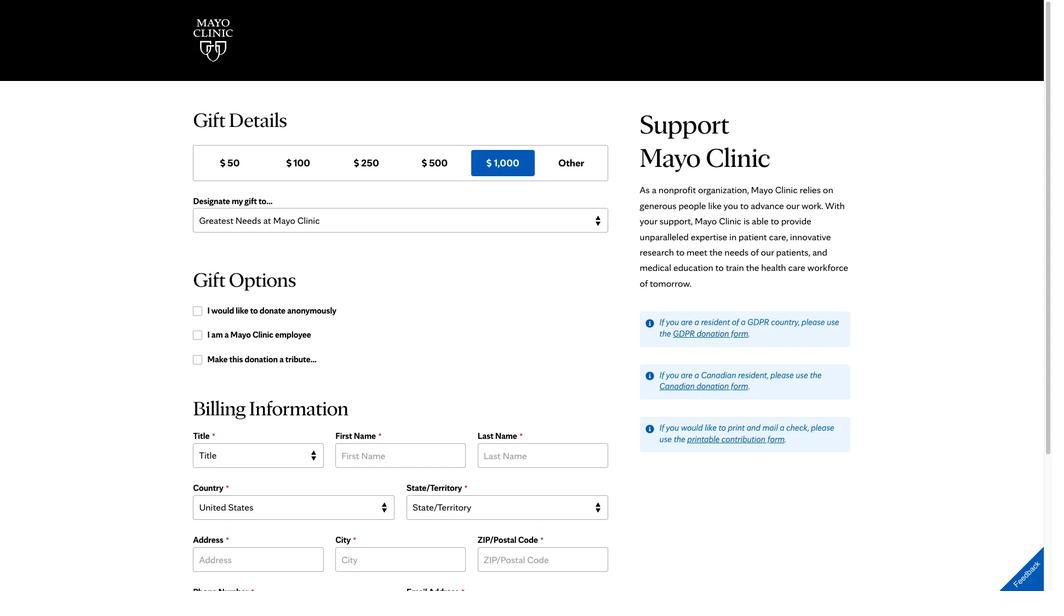 Task type: describe. For each thing, give the bounding box(es) containing it.
employee
[[275, 330, 311, 341]]

use inside if you are a canadian resident, please use the canadian donation form .
[[796, 370, 808, 381]]

please inside 'if you would like to print and mail a check, please use the'
[[811, 423, 835, 434]]

information
[[249, 396, 349, 421]]

contribution
[[722, 435, 766, 445]]

please inside if you are a canadian resident, please use the canadian donation form .
[[771, 370, 794, 381]]

use inside 'if you would like to print and mail a check, please use the'
[[660, 435, 672, 445]]

printable
[[688, 435, 720, 445]]

a right resident
[[741, 317, 746, 328]]

like inside as a nonprofit organization, mayo clinic relies on generous people like you to advance our work. with your support, mayo clinic is able to provide unparalleled expertise in patient care, innovative research to meet the needs of our patients, and medical education to train the health care workforce of tomorrow.
[[708, 200, 722, 211]]

organization,
[[698, 184, 749, 196]]

please inside if you are a resident of a gdpr country, please use the
[[802, 317, 825, 328]]

patient
[[739, 231, 767, 243]]

support,
[[660, 215, 693, 227]]

other
[[559, 157, 584, 170]]

gift for gift details
[[193, 107, 226, 132]]

title
[[193, 431, 210, 442]]

dollar sign image for 100
[[286, 159, 291, 168]]

tribute...
[[285, 355, 317, 365]]

work.
[[802, 200, 824, 211]]

donation inside if you are a canadian resident, please use the canadian donation form .
[[697, 382, 729, 392]]

a right am on the left of the page
[[225, 330, 229, 341]]

gift
[[245, 196, 257, 206]]

use inside if you are a resident of a gdpr country, please use the
[[827, 317, 839, 328]]

am
[[211, 330, 223, 341]]

you for canadian
[[666, 370, 679, 381]]

city
[[336, 535, 351, 546]]

print
[[728, 423, 745, 434]]

name for last name
[[495, 431, 517, 442]]

dollar sign image for 1,000
[[487, 159, 492, 168]]

50
[[227, 157, 240, 170]]

meet
[[687, 247, 708, 258]]

0 vertical spatial canadian
[[701, 370, 736, 381]]

dollar sign image for 50
[[220, 159, 225, 168]]

gift details
[[193, 107, 287, 132]]

a up gdpr donation form link
[[695, 317, 699, 328]]

advance
[[751, 200, 784, 211]]

a inside as a nonprofit organization, mayo clinic relies on generous people like you to advance our work. with your support, mayo clinic is able to provide unparalleled expertise in patient care, innovative research to meet the needs of our patients, and medical education to train the health care workforce of tomorrow.
[[652, 184, 657, 196]]

are for canadian
[[681, 370, 693, 381]]

mayo clinic
[[640, 141, 771, 174]]

mail
[[763, 423, 778, 434]]

info circle image
[[645, 372, 654, 381]]

generous
[[640, 200, 677, 211]]

feedback button
[[991, 538, 1052, 592]]

country,
[[771, 317, 800, 328]]

country
[[193, 483, 223, 494]]

train
[[726, 262, 744, 274]]

research
[[640, 247, 674, 258]]

needs
[[725, 247, 749, 258]]

this
[[229, 355, 243, 365]]

printable contribution form .
[[688, 435, 787, 445]]

a inside if you are a canadian resident, please use the canadian donation form .
[[695, 370, 699, 381]]

info circle image for use
[[645, 425, 654, 434]]

state/territory
[[407, 483, 462, 494]]

like inside 'if you would like to print and mail a check, please use the'
[[705, 423, 717, 434]]

and inside as a nonprofit organization, mayo clinic relies on generous people like you to advance our work. with your support, mayo clinic is able to provide unparalleled expertise in patient care, innovative research to meet the needs of our patients, and medical education to train the health care workforce of tomorrow.
[[813, 247, 828, 258]]

health
[[761, 262, 786, 274]]

a inside 'if you would like to print and mail a check, please use the'
[[780, 423, 785, 434]]

canadian donation form link
[[660, 382, 748, 392]]

i would like to donate anonymously
[[207, 306, 337, 316]]

to up is
[[740, 200, 749, 211]]

provide
[[781, 215, 812, 227]]

zip/postal
[[478, 535, 517, 546]]

i for i am a mayo clinic employee
[[207, 330, 210, 341]]

printable contribution form link
[[688, 435, 785, 445]]

City text field
[[336, 548, 466, 573]]

as
[[640, 184, 650, 196]]

support mayo clinic
[[640, 107, 771, 174]]

you inside as a nonprofit organization, mayo clinic relies on generous people like you to advance our work. with your support, mayo clinic is able to provide unparalleled expertise in patient care, innovative research to meet the needs of our patients, and medical education to train the health care workforce of tomorrow.
[[724, 200, 738, 211]]

resident,
[[738, 370, 769, 381]]

details
[[229, 107, 287, 132]]

if you would like to print and mail a check, please use the
[[660, 423, 835, 445]]

to...
[[259, 196, 273, 206]]

you for resident
[[666, 317, 679, 328]]

first name
[[336, 431, 376, 442]]

dollar sign image for 500
[[422, 159, 427, 168]]

if you are a resident of a gdpr country, please use the
[[660, 317, 839, 339]]

i for i would like to donate anonymously
[[207, 306, 210, 316]]

0 horizontal spatial of
[[640, 278, 648, 289]]

100
[[294, 157, 310, 170]]

designate my gift to...
[[193, 196, 273, 206]]

feedback
[[1012, 560, 1042, 590]]

Address text field
[[193, 548, 324, 573]]

if for if you would like to print and mail a check, please use the
[[660, 423, 664, 434]]

with
[[826, 200, 845, 211]]

. for and
[[785, 435, 787, 445]]

dollar sign image
[[354, 159, 359, 168]]

innovative
[[790, 231, 831, 243]]

options
[[229, 267, 296, 292]]

1 vertical spatial canadian
[[660, 382, 695, 392]]

1 vertical spatial our
[[761, 247, 774, 258]]

of inside if you are a resident of a gdpr country, please use the
[[732, 317, 739, 328]]

0 vertical spatial donation
[[697, 329, 729, 339]]

able
[[752, 215, 769, 227]]



Task type: vqa. For each thing, say whether or not it's contained in the screenshot.
the 'my' in the left of the page
yes



Task type: locate. For each thing, give the bounding box(es) containing it.
please right resident,
[[771, 370, 794, 381]]

if
[[660, 317, 664, 328], [660, 370, 664, 381], [660, 423, 664, 434]]

1 vertical spatial please
[[771, 370, 794, 381]]

1 vertical spatial and
[[747, 423, 761, 434]]

1 horizontal spatial mayo
[[695, 215, 717, 227]]

1 vertical spatial form
[[731, 382, 748, 392]]

. for a
[[749, 329, 750, 339]]

care,
[[769, 231, 788, 243]]

as a nonprofit organization, mayo clinic relies on generous people like you to advance our work. with your support, mayo clinic is able to provide unparalleled expertise in patient care, innovative research to meet the needs of our patients, and medical education to train the health care workforce of tomorrow.
[[640, 184, 849, 289]]

to
[[740, 200, 749, 211], [771, 215, 779, 227], [676, 247, 685, 258], [716, 262, 724, 274], [250, 306, 258, 316], [719, 423, 726, 434]]

would inside 'if you would like to print and mail a check, please use the'
[[681, 423, 703, 434]]

of down patient
[[751, 247, 759, 258]]

the inside if you are a canadian resident, please use the canadian donation form .
[[810, 370, 822, 381]]

1 horizontal spatial canadian
[[701, 370, 736, 381]]

make this donation a tribute...
[[207, 355, 317, 365]]

first
[[336, 431, 352, 442]]

0 vertical spatial please
[[802, 317, 825, 328]]

expertise
[[691, 231, 727, 243]]

0 vertical spatial mayo
[[751, 184, 773, 196]]

1 vertical spatial .
[[748, 382, 750, 392]]

form up resident,
[[731, 329, 749, 339]]

i left am on the left of the page
[[207, 330, 210, 341]]

2 dollar sign image from the left
[[286, 159, 291, 168]]

1 i from the top
[[207, 306, 210, 316]]

form down the mail
[[768, 435, 785, 445]]

would up am on the left of the page
[[211, 306, 234, 316]]

and inside 'if you would like to print and mail a check, please use the'
[[747, 423, 761, 434]]

0 vertical spatial would
[[211, 306, 234, 316]]

our up 'provide'
[[786, 200, 800, 211]]

3 dollar sign image from the left
[[422, 159, 427, 168]]

designate
[[193, 196, 230, 206]]

in
[[730, 231, 737, 243]]

0 vertical spatial are
[[681, 317, 693, 328]]

please right country,
[[802, 317, 825, 328]]

2 vertical spatial form
[[768, 435, 785, 445]]

1 horizontal spatial gdpr
[[748, 317, 769, 328]]

2 name from the left
[[495, 431, 517, 442]]

2 if from the top
[[660, 370, 664, 381]]

on
[[823, 184, 833, 196]]

the inside 'if you would like to print and mail a check, please use the'
[[674, 435, 686, 445]]

dollar sign image left 100
[[286, 159, 291, 168]]

you right info circle icon
[[666, 370, 679, 381]]

0 vertical spatial our
[[786, 200, 800, 211]]

0 vertical spatial if
[[660, 317, 664, 328]]

relies
[[800, 184, 821, 196]]

use right resident,
[[796, 370, 808, 381]]

your
[[640, 215, 658, 227]]

info circle image down tomorrow.
[[645, 319, 654, 328]]

form for of
[[731, 329, 749, 339]]

1 horizontal spatial of
[[732, 317, 739, 328]]

0 horizontal spatial use
[[660, 435, 672, 445]]

clinic up make this donation a tribute...
[[253, 330, 273, 341]]

address
[[193, 535, 224, 546]]

gift options
[[193, 267, 296, 292]]

mayo clinic logo image
[[193, 19, 233, 62]]

gdpr down tomorrow.
[[673, 329, 695, 339]]

0 horizontal spatial mayo
[[231, 330, 251, 341]]

if inside if you are a canadian resident, please use the canadian donation form .
[[660, 370, 664, 381]]

donation down i am a mayo clinic employee
[[245, 355, 278, 365]]

of right resident
[[732, 317, 739, 328]]

2 vertical spatial like
[[705, 423, 717, 434]]

1 vertical spatial info circle image
[[645, 425, 654, 434]]

mayo
[[751, 184, 773, 196], [695, 215, 717, 227], [231, 330, 251, 341]]

please
[[802, 317, 825, 328], [771, 370, 794, 381], [811, 423, 835, 434]]

2 vertical spatial .
[[785, 435, 787, 445]]

mayo up advance
[[751, 184, 773, 196]]

2 horizontal spatial mayo
[[751, 184, 773, 196]]

if inside 'if you would like to print and mail a check, please use the'
[[660, 423, 664, 434]]

0 horizontal spatial and
[[747, 423, 761, 434]]

name right first
[[354, 431, 376, 442]]

clinic left relies
[[775, 184, 798, 196]]

gdpr donation form .
[[673, 329, 750, 339]]

Last Name text field
[[478, 444, 608, 469]]

to right "able"
[[771, 215, 779, 227]]

last name
[[478, 431, 517, 442]]

to inside 'if you would like to print and mail a check, please use the'
[[719, 423, 726, 434]]

1 vertical spatial gdpr
[[673, 329, 695, 339]]

resident
[[701, 317, 730, 328]]

1 horizontal spatial our
[[786, 200, 800, 211]]

2 vertical spatial mayo
[[231, 330, 251, 341]]

0 vertical spatial info circle image
[[645, 319, 654, 328]]

1 vertical spatial are
[[681, 370, 693, 381]]

donation down resident
[[697, 329, 729, 339]]

2 horizontal spatial clinic
[[775, 184, 798, 196]]

if for if you are a canadian resident, please use the canadian donation form .
[[660, 370, 664, 381]]

are
[[681, 317, 693, 328], [681, 370, 693, 381]]

mayo up expertise
[[695, 215, 717, 227]]

like
[[708, 200, 722, 211], [236, 306, 249, 316], [705, 423, 717, 434]]

use
[[827, 317, 839, 328], [796, 370, 808, 381], [660, 435, 672, 445]]

1 vertical spatial mayo
[[695, 215, 717, 227]]

name
[[354, 431, 376, 442], [495, 431, 517, 442]]

if inside if you are a resident of a gdpr country, please use the
[[660, 317, 664, 328]]

2 vertical spatial clinic
[[253, 330, 273, 341]]

and up contribution
[[747, 423, 761, 434]]

gdpr donation form link
[[673, 329, 749, 339]]

1 vertical spatial if
[[660, 370, 664, 381]]

0 vertical spatial like
[[708, 200, 722, 211]]

i down gift options at the top left of the page
[[207, 306, 210, 316]]

500
[[429, 157, 448, 170]]

2 info circle image from the top
[[645, 425, 654, 434]]

1 horizontal spatial would
[[681, 423, 703, 434]]

workforce
[[808, 262, 849, 274]]

to left 'train'
[[716, 262, 724, 274]]

dollar sign image
[[220, 159, 225, 168], [286, 159, 291, 168], [422, 159, 427, 168], [487, 159, 492, 168]]

1 gift from the top
[[193, 107, 226, 132]]

would up printable
[[681, 423, 703, 434]]

dollar sign image left 500
[[422, 159, 427, 168]]

0 horizontal spatial name
[[354, 431, 376, 442]]

a left tribute...
[[280, 355, 284, 365]]

is
[[744, 215, 750, 227]]

0 horizontal spatial clinic
[[253, 330, 273, 341]]

if you are a canadian resident, please use the canadian donation form .
[[660, 370, 822, 392]]

form for print
[[768, 435, 785, 445]]

a
[[652, 184, 657, 196], [695, 317, 699, 328], [741, 317, 746, 328], [225, 330, 229, 341], [280, 355, 284, 365], [695, 370, 699, 381], [780, 423, 785, 434]]

my
[[232, 196, 243, 206]]

form down resident,
[[731, 382, 748, 392]]

2 horizontal spatial of
[[751, 247, 759, 258]]

please right check,
[[811, 423, 835, 434]]

0 vertical spatial gdpr
[[748, 317, 769, 328]]

1 if from the top
[[660, 317, 664, 328]]

i am a mayo clinic employee
[[207, 330, 311, 341]]

donate
[[260, 306, 286, 316]]

0 vertical spatial and
[[813, 247, 828, 258]]

anonymously
[[287, 306, 337, 316]]

a right the mail
[[780, 423, 785, 434]]

the inside if you are a resident of a gdpr country, please use the
[[660, 329, 671, 339]]

the
[[710, 247, 723, 258], [746, 262, 759, 274], [660, 329, 671, 339], [810, 370, 822, 381], [674, 435, 686, 445]]

are inside if you are a canadian resident, please use the canadian donation form .
[[681, 370, 693, 381]]

name for first name
[[354, 431, 376, 442]]

would
[[211, 306, 234, 316], [681, 423, 703, 434]]

gdpr
[[748, 317, 769, 328], [673, 329, 695, 339]]

0 horizontal spatial would
[[211, 306, 234, 316]]

are up canadian donation form link
[[681, 370, 693, 381]]

0 horizontal spatial our
[[761, 247, 774, 258]]

i
[[207, 306, 210, 316], [207, 330, 210, 341]]

billing information
[[193, 396, 349, 421]]

1 horizontal spatial and
[[813, 247, 828, 258]]

First Name text field
[[336, 444, 466, 469]]

care
[[788, 262, 806, 274]]

you
[[724, 200, 738, 211], [666, 317, 679, 328], [666, 370, 679, 381], [666, 423, 679, 434]]

a right the as on the right top
[[652, 184, 657, 196]]

form inside if you are a canadian resident, please use the canadian donation form .
[[731, 382, 748, 392]]

info circle image
[[645, 319, 654, 328], [645, 425, 654, 434]]

0 vertical spatial of
[[751, 247, 759, 258]]

1 name from the left
[[354, 431, 376, 442]]

to left print
[[719, 423, 726, 434]]

patients,
[[776, 247, 811, 258]]

code
[[518, 535, 538, 546]]

are up gdpr donation form link
[[681, 317, 693, 328]]

you inside if you are a resident of a gdpr country, please use the
[[666, 317, 679, 328]]

.
[[749, 329, 750, 339], [748, 382, 750, 392], [785, 435, 787, 445]]

are inside if you are a resident of a gdpr country, please use the
[[681, 317, 693, 328]]

0 vertical spatial form
[[731, 329, 749, 339]]

and up workforce
[[813, 247, 828, 258]]

info circle image for the
[[645, 319, 654, 328]]

you down organization,
[[724, 200, 738, 211]]

education
[[674, 262, 713, 274]]

are for resident
[[681, 317, 693, 328]]

dollar sign image left 1,000
[[487, 159, 492, 168]]

medical
[[640, 262, 671, 274]]

ZIP/Postal Code text field
[[478, 548, 608, 573]]

use left printable
[[660, 435, 672, 445]]

last
[[478, 431, 494, 442]]

to left meet in the top of the page
[[676, 247, 685, 258]]

1 are from the top
[[681, 317, 693, 328]]

0 vertical spatial use
[[827, 317, 839, 328]]

2 vertical spatial of
[[732, 317, 739, 328]]

1 vertical spatial like
[[236, 306, 249, 316]]

2 vertical spatial if
[[660, 423, 664, 434]]

and
[[813, 247, 828, 258], [747, 423, 761, 434]]

to left donate
[[250, 306, 258, 316]]

you for to
[[666, 423, 679, 434]]

1 vertical spatial of
[[640, 278, 648, 289]]

2 horizontal spatial use
[[827, 317, 839, 328]]

our up health
[[761, 247, 774, 258]]

gift
[[193, 107, 226, 132], [193, 267, 226, 292]]

our
[[786, 200, 800, 211], [761, 247, 774, 258]]

0 vertical spatial clinic
[[775, 184, 798, 196]]

of
[[751, 247, 759, 258], [640, 278, 648, 289], [732, 317, 739, 328]]

0 vertical spatial gift
[[193, 107, 226, 132]]

form
[[731, 329, 749, 339], [731, 382, 748, 392], [768, 435, 785, 445]]

1 vertical spatial would
[[681, 423, 703, 434]]

you inside if you are a canadian resident, please use the canadian donation form .
[[666, 370, 679, 381]]

clinic up in
[[719, 215, 742, 227]]

250
[[361, 157, 379, 170]]

billing
[[193, 396, 246, 421]]

2 vertical spatial donation
[[697, 382, 729, 392]]

support
[[640, 107, 730, 140]]

mayo right am on the left of the page
[[231, 330, 251, 341]]

like up printable
[[705, 423, 717, 434]]

dollar sign image left 50
[[220, 159, 225, 168]]

donation up print
[[697, 382, 729, 392]]

2 i from the top
[[207, 330, 210, 341]]

2 are from the top
[[681, 370, 693, 381]]

1 vertical spatial gift
[[193, 267, 226, 292]]

check,
[[787, 423, 809, 434]]

donation
[[697, 329, 729, 339], [245, 355, 278, 365], [697, 382, 729, 392]]

like down organization,
[[708, 200, 722, 211]]

info circle image down info circle icon
[[645, 425, 654, 434]]

gdpr left country,
[[748, 317, 769, 328]]

0 vertical spatial .
[[749, 329, 750, 339]]

gdpr inside if you are a resident of a gdpr country, please use the
[[748, 317, 769, 328]]

. inside if you are a canadian resident, please use the canadian donation form .
[[748, 382, 750, 392]]

you inside 'if you would like to print and mail a check, please use the'
[[666, 423, 679, 434]]

0 horizontal spatial canadian
[[660, 382, 695, 392]]

1 vertical spatial donation
[[245, 355, 278, 365]]

3 if from the top
[[660, 423, 664, 434]]

0 horizontal spatial gdpr
[[673, 329, 695, 339]]

2 gift from the top
[[193, 267, 226, 292]]

like up i am a mayo clinic employee
[[236, 306, 249, 316]]

4 dollar sign image from the left
[[487, 159, 492, 168]]

2 vertical spatial please
[[811, 423, 835, 434]]

you down canadian donation form link
[[666, 423, 679, 434]]

use right country,
[[827, 317, 839, 328]]

of down 'medical'
[[640, 278, 648, 289]]

1 dollar sign image from the left
[[220, 159, 225, 168]]

if for if you are a resident of a gdpr country, please use the
[[660, 317, 664, 328]]

gift for gift options
[[193, 267, 226, 292]]

you down tomorrow.
[[666, 317, 679, 328]]

tomorrow.
[[650, 278, 692, 289]]

nonprofit
[[659, 184, 696, 196]]

clinic
[[775, 184, 798, 196], [719, 215, 742, 227], [253, 330, 273, 341]]

1 vertical spatial use
[[796, 370, 808, 381]]

0 vertical spatial i
[[207, 306, 210, 316]]

1 vertical spatial i
[[207, 330, 210, 341]]

1,000
[[494, 157, 519, 170]]

name right the last
[[495, 431, 517, 442]]

1 vertical spatial clinic
[[719, 215, 742, 227]]

a up canadian donation form link
[[695, 370, 699, 381]]

zip/postal code
[[478, 535, 538, 546]]

1 info circle image from the top
[[645, 319, 654, 328]]

people
[[679, 200, 706, 211]]

gift left details on the top
[[193, 107, 226, 132]]

2 vertical spatial use
[[660, 435, 672, 445]]

make
[[207, 355, 228, 365]]

1 horizontal spatial name
[[495, 431, 517, 442]]

unparalleled
[[640, 231, 689, 243]]

1 horizontal spatial use
[[796, 370, 808, 381]]

gift left options in the top of the page
[[193, 267, 226, 292]]

1 horizontal spatial clinic
[[719, 215, 742, 227]]



